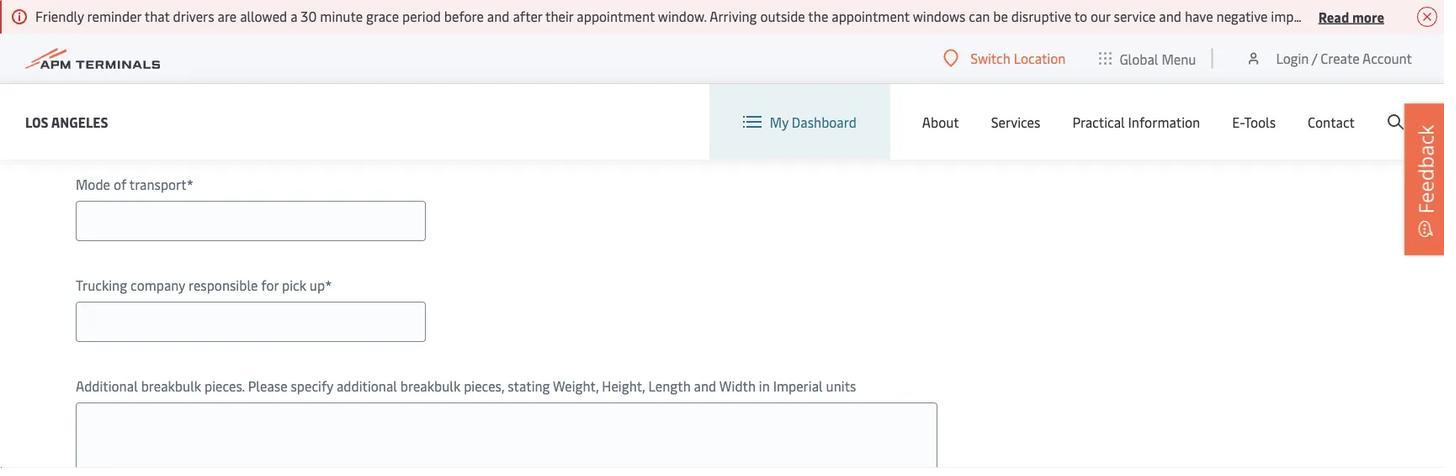 Task type: vqa. For each thing, say whether or not it's contained in the screenshot.
right appointment
yes



Task type: locate. For each thing, give the bounding box(es) containing it.
and left after
[[487, 7, 510, 25]]

switch location button
[[944, 49, 1066, 68]]

read
[[1319, 7, 1350, 25]]

tools
[[1245, 113, 1276, 131]]

negative
[[1217, 7, 1268, 25]]

windows
[[913, 7, 966, 25]]

mode of transport
[[76, 176, 187, 194]]

after
[[513, 7, 543, 25]]

additional breakbulk pieces. please specify additional breakbulk pieces, stating weight, height, length and width in imperial units
[[76, 378, 857, 396]]

company
[[131, 277, 185, 295]]

units
[[826, 378, 857, 396]]

of right mode
[[114, 176, 127, 194]]

be
[[994, 7, 1009, 25]]

global menu button
[[1083, 33, 1214, 84]]

0 horizontal spatial appointment
[[577, 7, 655, 25]]

pick
[[282, 277, 306, 295]]

drivers right on
[[1341, 7, 1383, 25]]

2 drivers from the left
[[1341, 7, 1383, 25]]

of right date
[[107, 75, 120, 93]]

None text field
[[76, 0, 190, 40]]

responsible
[[189, 277, 258, 295]]

contact button
[[1308, 84, 1356, 160]]

length
[[649, 378, 691, 396]]

please
[[248, 378, 288, 396]]

1 horizontal spatial breakbulk
[[401, 378, 461, 396]]

1 vertical spatial of
[[114, 176, 127, 194]]

before
[[444, 7, 484, 25]]

create
[[1321, 49, 1360, 67]]

appointment
[[577, 7, 655, 25], [832, 7, 910, 25]]

stating
[[508, 378, 550, 396]]

1 drivers from the left
[[173, 7, 214, 25]]

our
[[1091, 7, 1111, 25]]

1 horizontal spatial appointment
[[832, 7, 910, 25]]

close alert image
[[1418, 7, 1438, 27]]

mode
[[76, 176, 110, 194]]

friendly reminder that drivers are allowed a 30 minute grace period before and after their appointment window. arriving outside the appointment windows can be disruptive to our service and have negative impacts on drivers who arrive
[[35, 7, 1445, 25]]

None text field
[[76, 100, 190, 141]]

practical
[[1073, 113, 1125, 131]]

pieces.
[[205, 378, 245, 396]]

friendly
[[35, 7, 84, 25]]

feedback button
[[1405, 104, 1445, 256]]

account
[[1363, 49, 1413, 67]]

1 horizontal spatial and
[[694, 378, 717, 396]]

0 horizontal spatial and
[[487, 7, 510, 25]]

width
[[720, 378, 756, 396]]

login / create account link
[[1246, 34, 1413, 83]]

drivers
[[173, 7, 214, 25], [1341, 7, 1383, 25]]

global
[[1120, 49, 1159, 68]]

and
[[487, 7, 510, 25], [1160, 7, 1182, 25], [694, 378, 717, 396]]

window.
[[658, 7, 707, 25]]

height,
[[602, 378, 645, 396]]

outside
[[761, 7, 806, 25]]

0 horizontal spatial drivers
[[173, 7, 214, 25]]

breakbulk
[[141, 378, 201, 396], [401, 378, 461, 396]]

read more button
[[1319, 6, 1385, 27]]

reminder
[[87, 7, 142, 25]]

appointment right their
[[577, 7, 655, 25]]

drivers left are at the top left of page
[[173, 7, 214, 25]]

breakbulk left pieces,
[[401, 378, 461, 396]]

of
[[107, 75, 120, 93], [114, 176, 127, 194]]

Mode of transport text field
[[76, 201, 426, 242]]

pieces,
[[464, 378, 505, 396]]

Trucking company responsible for pick up text field
[[76, 302, 426, 343]]

e-
[[1233, 113, 1245, 131]]

feedback
[[1412, 125, 1440, 214]]

impacts
[[1272, 7, 1320, 25]]

to
[[1075, 7, 1088, 25]]

e-tools
[[1233, 113, 1276, 131]]

in
[[759, 378, 770, 396]]

who
[[1386, 7, 1411, 25]]

date
[[76, 75, 104, 93]]

switch location
[[971, 49, 1066, 67]]

2 horizontal spatial and
[[1160, 7, 1182, 25]]

breakbulk left pieces.
[[141, 378, 201, 396]]

2 breakbulk from the left
[[401, 378, 461, 396]]

menu
[[1162, 49, 1197, 68]]

0 vertical spatial of
[[107, 75, 120, 93]]

1 horizontal spatial drivers
[[1341, 7, 1383, 25]]

grace
[[366, 7, 399, 25]]

arrive
[[1415, 7, 1445, 25]]

trucking company responsible for pick up
[[76, 277, 325, 295]]

and left have
[[1160, 7, 1182, 25]]

departure
[[123, 75, 183, 93]]

disruptive
[[1012, 7, 1072, 25]]

appointment right the the
[[832, 7, 910, 25]]

global menu
[[1120, 49, 1197, 68]]

of for departure
[[107, 75, 120, 93]]

and left width
[[694, 378, 717, 396]]

date of departure
[[76, 75, 183, 93]]

additional
[[76, 378, 138, 396]]

0 horizontal spatial breakbulk
[[141, 378, 201, 396]]



Task type: describe. For each thing, give the bounding box(es) containing it.
practical information
[[1073, 113, 1201, 131]]

login / create account
[[1277, 49, 1413, 67]]

30
[[301, 7, 317, 25]]

more
[[1353, 7, 1385, 25]]

login
[[1277, 49, 1310, 67]]

minute
[[320, 7, 363, 25]]

weight,
[[553, 378, 599, 396]]

1 breakbulk from the left
[[141, 378, 201, 396]]

their
[[546, 7, 574, 25]]

that
[[145, 7, 170, 25]]

up
[[310, 277, 325, 295]]

can
[[969, 7, 990, 25]]

information
[[1129, 113, 1201, 131]]

additional
[[337, 378, 397, 396]]

period
[[402, 7, 441, 25]]

arriving
[[710, 7, 757, 25]]

1 appointment from the left
[[577, 7, 655, 25]]

trucking
[[76, 277, 127, 295]]

2 appointment from the left
[[832, 7, 910, 25]]

service
[[1114, 7, 1156, 25]]

transport
[[130, 176, 187, 194]]

imperial
[[773, 378, 823, 396]]

and for window.
[[487, 7, 510, 25]]

los angeles link
[[25, 112, 108, 133]]

angeles
[[51, 113, 108, 131]]

practical information button
[[1073, 84, 1201, 160]]

location
[[1014, 49, 1066, 67]]

contact
[[1308, 113, 1356, 131]]

for
[[261, 277, 279, 295]]

have
[[1185, 7, 1214, 25]]

specify
[[291, 378, 333, 396]]

allowed
[[240, 7, 287, 25]]

and for units
[[694, 378, 717, 396]]

Additional breakbulk pieces. Please specify additional breakbulk pieces, stating Weight, Height, Length and Width in Imperial units text field
[[76, 403, 938, 469]]

los angeles
[[25, 113, 108, 131]]

los
[[25, 113, 49, 131]]

a
[[291, 7, 298, 25]]

switch
[[971, 49, 1011, 67]]

of for transport
[[114, 176, 127, 194]]

are
[[218, 7, 237, 25]]

/
[[1312, 49, 1318, 67]]

on
[[1323, 7, 1338, 25]]

read more
[[1319, 7, 1385, 25]]

the
[[809, 7, 829, 25]]

e-tools button
[[1233, 84, 1276, 160]]



